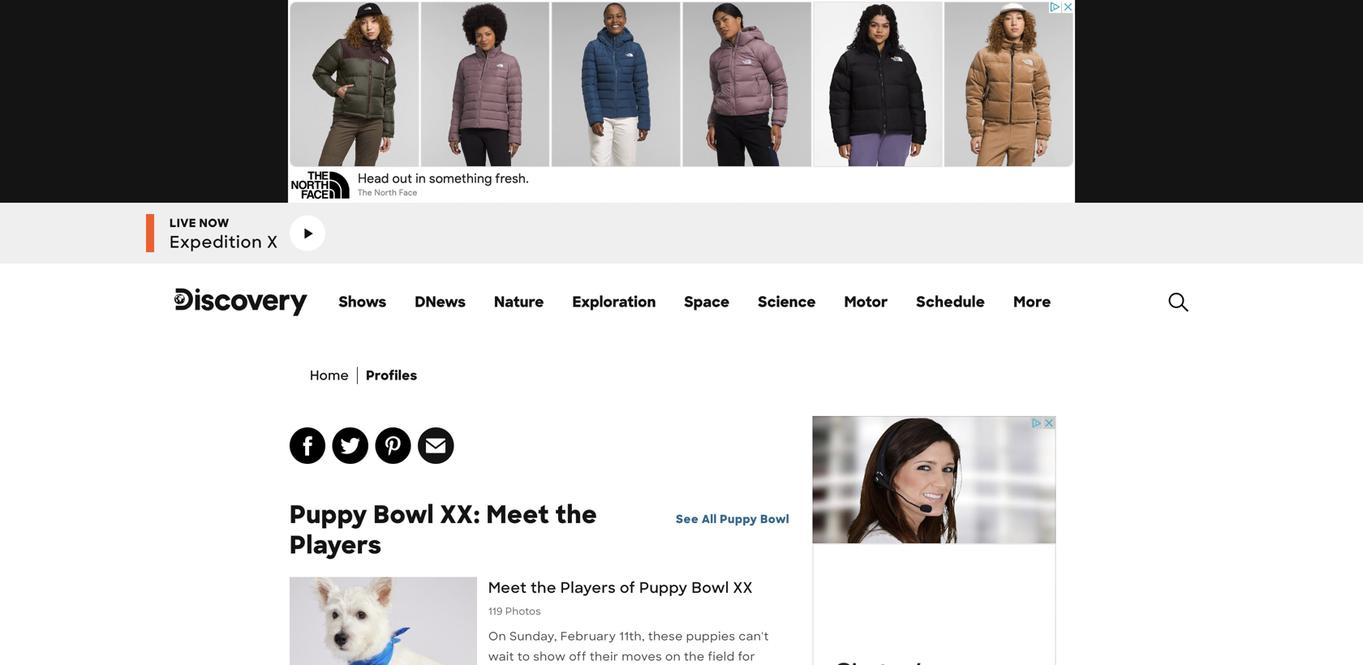 Task type: locate. For each thing, give the bounding box(es) containing it.
0 vertical spatial meet
[[486, 499, 549, 531]]

the inside 'on sunday, february 11th, these puppies can't wait to show off their moves on the field fo'
[[684, 650, 705, 665]]

see
[[676, 512, 699, 527]]

nature
[[494, 292, 544, 311]]

0 horizontal spatial puppy
[[290, 499, 368, 531]]

meet
[[486, 499, 549, 531], [488, 578, 527, 598]]

science
[[758, 292, 816, 311]]

players
[[290, 529, 382, 561], [560, 578, 616, 598]]

1 vertical spatial the
[[531, 578, 557, 598]]

can't
[[739, 629, 769, 644]]

live now expedition x
[[170, 216, 278, 253]]

1 horizontal spatial puppy
[[639, 578, 688, 598]]

bowl right all
[[760, 512, 790, 527]]

the
[[555, 499, 597, 531], [531, 578, 557, 598], [684, 650, 705, 665]]

1 horizontal spatial bowl
[[692, 578, 729, 598]]

119
[[488, 605, 503, 618]]

0 vertical spatial the
[[555, 499, 597, 531]]

2 horizontal spatial puppy
[[720, 512, 757, 527]]

profiles
[[366, 367, 417, 384]]

2 horizontal spatial bowl
[[760, 512, 790, 527]]

bowl inside meet the players of puppy bowl xx 119 photos
[[692, 578, 729, 598]]

1 horizontal spatial players
[[560, 578, 616, 598]]

dnews button
[[415, 264, 466, 341]]

all
[[702, 512, 717, 527]]

of
[[620, 578, 635, 598]]

advertisement element
[[288, 0, 1075, 203], [813, 416, 1056, 665]]

1 vertical spatial players
[[560, 578, 616, 598]]

puppy bowl xx: meet the players
[[290, 499, 597, 561]]

these
[[648, 629, 683, 644]]

bowl left the xx
[[692, 578, 729, 598]]

meet right xx:
[[486, 499, 549, 531]]

bowl
[[373, 499, 434, 531], [760, 512, 790, 527], [692, 578, 729, 598]]

nature button
[[494, 264, 544, 341]]

on sunday, february 11th, these puppies can't wait to show off their moves on the field fo
[[488, 629, 786, 665]]

0 vertical spatial players
[[290, 529, 382, 561]]

players inside puppy bowl xx: meet the players
[[290, 529, 382, 561]]

motor
[[844, 292, 888, 311]]

home link
[[302, 367, 358, 384]]

1 vertical spatial meet
[[488, 578, 527, 598]]

see all puppy bowl link
[[665, 482, 790, 566]]

science button
[[758, 264, 816, 341]]

xx
[[733, 578, 753, 598]]

space button
[[684, 264, 730, 341]]

meet up 119
[[488, 578, 527, 598]]

to
[[518, 650, 530, 665]]

11th,
[[619, 629, 645, 644]]

expedition
[[170, 232, 262, 253]]

players inside meet the players of puppy bowl xx 119 photos
[[560, 578, 616, 598]]

moves
[[622, 650, 662, 665]]

2 vertical spatial the
[[684, 650, 705, 665]]

0 horizontal spatial bowl
[[373, 499, 434, 531]]

bowl left xx:
[[373, 499, 434, 531]]

puppy inside meet the players of puppy bowl xx 119 photos
[[639, 578, 688, 598]]

0 horizontal spatial players
[[290, 529, 382, 561]]

go to home page image
[[174, 286, 308, 318]]

space
[[684, 292, 730, 311]]

puppy
[[290, 499, 368, 531], [720, 512, 757, 527], [639, 578, 688, 598]]

bowl inside puppy bowl xx: meet the players
[[373, 499, 434, 531]]

february
[[560, 629, 616, 644]]

sunday,
[[510, 629, 557, 644]]



Task type: describe. For each thing, give the bounding box(es) containing it.
shows button
[[339, 264, 387, 341]]

schedule
[[916, 292, 985, 311]]

motor button
[[844, 264, 888, 341]]

field
[[708, 650, 735, 665]]

0 vertical spatial advertisement element
[[288, 0, 1075, 203]]

more
[[1014, 292, 1051, 311]]

xx:
[[440, 499, 481, 531]]

meet the players of puppy bowl xx image
[[290, 577, 477, 665]]

their
[[590, 650, 619, 665]]

exploration
[[572, 292, 656, 311]]

bowl inside "link"
[[760, 512, 790, 527]]

off
[[569, 650, 587, 665]]

open site search input image
[[1169, 292, 1189, 312]]

see all puppy bowl
[[676, 512, 790, 527]]

shows
[[339, 292, 387, 311]]

watch live now image
[[290, 215, 325, 251]]

schedule link
[[916, 264, 985, 341]]

wait
[[488, 650, 514, 665]]

meet inside puppy bowl xx: meet the players
[[486, 499, 549, 531]]

1 vertical spatial advertisement element
[[813, 416, 1056, 665]]

home
[[310, 367, 349, 384]]

the inside meet the players of puppy bowl xx 119 photos
[[531, 578, 557, 598]]

live
[[170, 216, 196, 231]]

meet the players of puppy bowl xx 119 photos
[[488, 578, 753, 618]]

profiles link
[[358, 367, 426, 384]]

show
[[533, 650, 566, 665]]

exploration button
[[572, 264, 656, 341]]

puppies
[[686, 629, 736, 644]]

dnews
[[415, 292, 466, 311]]

now
[[199, 216, 230, 231]]

meet inside meet the players of puppy bowl xx 119 photos
[[488, 578, 527, 598]]

the inside puppy bowl xx: meet the players
[[555, 499, 597, 531]]

on
[[665, 650, 681, 665]]

puppy inside puppy bowl xx: meet the players
[[290, 499, 368, 531]]

puppy inside "link"
[[720, 512, 757, 527]]

x
[[267, 232, 278, 253]]

photos
[[505, 605, 541, 618]]

on
[[488, 629, 506, 644]]



Task type: vqa. For each thing, say whether or not it's contained in the screenshot.
Best to the right
no



